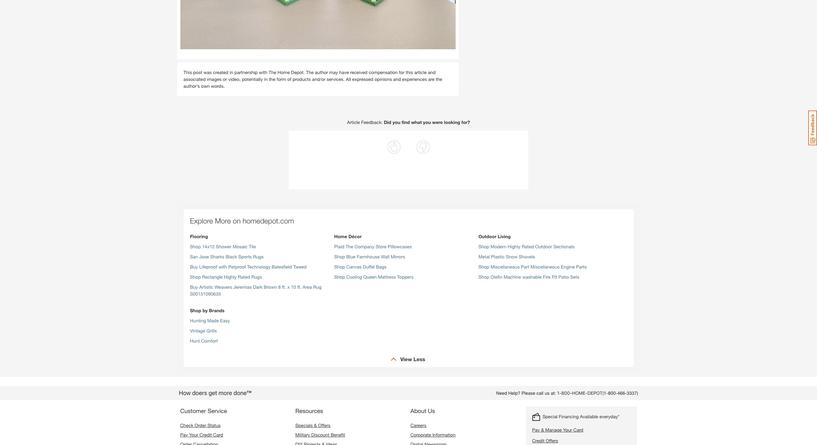Task type: describe. For each thing, give the bounding box(es) containing it.
2 you from the left
[[423, 120, 431, 125]]

vintage grills link
[[190, 328, 217, 334]]

1 you from the left
[[393, 120, 401, 125]]

view less
[[401, 356, 425, 362]]

was
[[204, 70, 212, 75]]

looking
[[444, 120, 460, 125]]

machine
[[504, 274, 521, 280]]

less
[[414, 356, 425, 362]]

store
[[376, 244, 387, 249]]

shop for shop cooling queen mattress toppers
[[334, 274, 345, 280]]

x
[[288, 284, 290, 290]]

shop for shop by brands
[[190, 308, 201, 313]]

shop for shop rectangle highly rated rugs
[[190, 274, 201, 280]]

0 vertical spatial offers
[[318, 423, 331, 428]]

potentially
[[242, 76, 263, 82]]

artistic
[[199, 284, 213, 290]]

at:
[[551, 390, 556, 396]]

vintage
[[190, 328, 205, 334]]

0 horizontal spatial your
[[189, 432, 198, 438]]

buy lifeproof with petproof technology batesfield tweed
[[190, 264, 307, 270]]

doers
[[192, 390, 207, 397]]

on
[[233, 217, 241, 225]]

about us
[[411, 407, 435, 415]]

(1-
[[603, 390, 608, 396]]

shop for shop miscellaneous part miscellaneous engine parts
[[479, 264, 490, 270]]

1 vertical spatial with
[[219, 264, 227, 270]]

all
[[346, 76, 351, 82]]

credit offers link
[[532, 437, 620, 444]]

1 horizontal spatial your
[[563, 427, 573, 433]]

mother and daughter sitting behind a table with home made game boards in front image
[[180, 0, 456, 49]]

shop for shop blue farmhouse wall mirrors
[[334, 254, 345, 260]]

check order status link
[[180, 423, 221, 428]]

comfort
[[201, 338, 218, 344]]

14x12
[[202, 244, 215, 249]]

did
[[384, 120, 391, 125]]

home décor
[[334, 234, 362, 239]]

service
[[208, 407, 227, 415]]

available
[[580, 414, 599, 419]]

bags
[[376, 264, 387, 270]]

and/or
[[312, 76, 326, 82]]

mattress
[[378, 274, 396, 280]]

0 horizontal spatial outdoor
[[479, 234, 497, 239]]

information
[[433, 432, 456, 438]]

with inside this post was created in partnership with the home depot. the author may have received compensation for this article and associated images or video, potentially in the form of products and/or services. all expressed opinions and experiences are the author's own words.
[[259, 70, 268, 75]]

military
[[296, 432, 310, 438]]

received
[[350, 70, 368, 75]]

everyday*
[[600, 414, 620, 419]]

shop modern highly rated outdoor sectionals
[[479, 244, 575, 249]]

buy artistic weavers jeremias dark brown 8 ft. x 10 ft. area rug s00151090635 link
[[190, 284, 322, 297]]

words.
[[211, 83, 225, 89]]

explore
[[190, 217, 213, 225]]

sectionals
[[554, 244, 575, 249]]

buy for buy lifeproof with petproof technology batesfield tweed
[[190, 264, 198, 270]]

weavers
[[215, 284, 232, 290]]

home inside this post was created in partnership with the home depot. the author may have received compensation for this article and associated images or video, potentially in the form of products and/or services. all expressed opinions and experiences are the author's own words.
[[278, 70, 290, 75]]

farmhouse
[[357, 254, 380, 260]]

opinions
[[375, 76, 392, 82]]

own
[[201, 83, 210, 89]]

buy artistic weavers jeremias dark brown 8 ft. x 10 ft. area rug s00151090635
[[190, 284, 322, 297]]

rectangle
[[202, 274, 223, 280]]

1 the from the left
[[269, 76, 276, 82]]

pit
[[552, 274, 558, 280]]

2 800- from the left
[[608, 390, 618, 396]]

plastic
[[491, 254, 505, 260]]

pay for pay your credit card
[[180, 432, 188, 438]]

were
[[432, 120, 443, 125]]

mosaic
[[233, 244, 248, 249]]

shop rectangle highly rated rugs link
[[190, 274, 262, 280]]

2 ft. from the left
[[297, 284, 302, 290]]

more
[[215, 217, 231, 225]]

are
[[428, 76, 435, 82]]

view less button
[[401, 356, 425, 362]]

check order status
[[180, 423, 221, 428]]

about
[[411, 407, 427, 415]]

living
[[498, 234, 511, 239]]

homedepot.com
[[243, 217, 294, 225]]

duffel
[[363, 264, 375, 270]]

rug
[[313, 284, 322, 290]]

1 horizontal spatial card
[[574, 427, 584, 433]]

metal
[[479, 254, 490, 260]]

1 vertical spatial rugs
[[252, 274, 262, 280]]

home-
[[572, 390, 588, 396]]

order
[[195, 423, 206, 428]]

sets
[[571, 274, 580, 280]]

olefin
[[491, 274, 503, 280]]

technology
[[247, 264, 271, 270]]

article
[[415, 70, 427, 75]]

& for pay
[[541, 427, 544, 433]]

queen
[[364, 274, 377, 280]]

products
[[293, 76, 311, 82]]

0 horizontal spatial and
[[393, 76, 401, 82]]

specials & offers link
[[296, 423, 331, 428]]

san jose sharks black sports rugs
[[190, 254, 264, 260]]

specials
[[296, 423, 313, 428]]

view
[[401, 356, 412, 362]]

discount
[[312, 432, 330, 438]]

this
[[406, 70, 413, 75]]

buy for buy artistic weavers jeremias dark brown 8 ft. x 10 ft. area rug s00151090635
[[190, 284, 198, 290]]

fire
[[543, 274, 551, 280]]

us
[[428, 407, 435, 415]]

post
[[193, 70, 202, 75]]

financing
[[559, 414, 579, 419]]

video,
[[228, 76, 241, 82]]

rated for rugs
[[238, 274, 250, 280]]

shower
[[216, 244, 232, 249]]

parts
[[576, 264, 587, 270]]

more
[[219, 390, 232, 397]]

shop 14x12 shower mosaic tile
[[190, 244, 256, 249]]

plaid the company store pillowcases
[[334, 244, 412, 249]]

plaid the company store pillowcases link
[[334, 244, 412, 249]]

shop blue farmhouse wall mirrors
[[334, 254, 405, 260]]



Task type: vqa. For each thing, say whether or not it's contained in the screenshot.


Task type: locate. For each thing, give the bounding box(es) containing it.
0 horizontal spatial with
[[219, 264, 227, 270]]

800- right at:
[[562, 390, 572, 396]]

shop canvas duffel bags link
[[334, 264, 387, 270]]

shop rectangle highly rated rugs
[[190, 274, 262, 280]]

more link image
[[391, 357, 397, 361]]

0 horizontal spatial home
[[278, 70, 290, 75]]

for?
[[462, 120, 470, 125]]

credit inside credit offers link
[[532, 438, 545, 444]]

metal plastic snow shovels
[[479, 254, 535, 260]]

1 vertical spatial in
[[264, 76, 268, 82]]

author
[[315, 70, 328, 75]]

rated for outdoor
[[522, 244, 534, 249]]

part
[[521, 264, 530, 270]]

rugs up technology
[[253, 254, 264, 260]]

credit down the check order status link
[[200, 432, 212, 438]]

buy left artistic
[[190, 284, 198, 290]]

0 vertical spatial in
[[230, 70, 233, 75]]

1 horizontal spatial pay
[[532, 427, 540, 433]]

0 horizontal spatial highly
[[224, 274, 237, 280]]

highly for rectangle
[[224, 274, 237, 280]]

hunting
[[190, 318, 206, 323]]

patio
[[559, 274, 569, 280]]

0 horizontal spatial you
[[393, 120, 401, 125]]

0 vertical spatial credit
[[200, 432, 212, 438]]

sharks
[[210, 254, 224, 260]]

shop canvas duffel bags
[[334, 264, 387, 270]]

1 buy from the top
[[190, 264, 198, 270]]

the up products
[[306, 70, 314, 75]]

the right plaid
[[346, 244, 353, 249]]

shop up artistic
[[190, 274, 201, 280]]

shop for shop modern highly rated outdoor sectionals
[[479, 244, 490, 249]]

shop blue farmhouse wall mirrors link
[[334, 254, 405, 260]]

what
[[411, 120, 422, 125]]

outdoor up modern
[[479, 234, 497, 239]]

offers
[[318, 423, 331, 428], [546, 438, 558, 444]]

with up shop rectangle highly rated rugs link
[[219, 264, 227, 270]]

highly for modern
[[508, 244, 521, 249]]

1 horizontal spatial the
[[306, 70, 314, 75]]

0 vertical spatial outdoor
[[479, 234, 497, 239]]

pay up credit offers at the bottom right
[[532, 427, 540, 433]]

brands
[[209, 308, 225, 313]]

your down "order"
[[189, 432, 198, 438]]

card up credit offers link
[[574, 427, 584, 433]]

made
[[207, 318, 219, 323]]

0 vertical spatial highly
[[508, 244, 521, 249]]

get
[[209, 390, 217, 397]]

shop left cooling
[[334, 274, 345, 280]]

you right did
[[393, 120, 401, 125]]

1 horizontal spatial in
[[264, 76, 268, 82]]

expressed
[[352, 76, 374, 82]]

military discount benefit link
[[296, 432, 345, 438]]

shop for shop canvas duffel bags
[[334, 264, 345, 270]]

2 buy from the top
[[190, 284, 198, 290]]

1 horizontal spatial home
[[334, 234, 347, 239]]

0 horizontal spatial the
[[269, 70, 276, 75]]

1 vertical spatial outdoor
[[536, 244, 552, 249]]

2 miscellaneous from the left
[[531, 264, 560, 270]]

toppers
[[397, 274, 414, 280]]

this
[[184, 70, 192, 75]]

1 horizontal spatial highly
[[508, 244, 521, 249]]

pay your credit card link
[[180, 432, 223, 438]]

ft. right 10 at left bottom
[[297, 284, 302, 290]]

1 ft. from the left
[[282, 284, 286, 290]]

0 vertical spatial rated
[[522, 244, 534, 249]]

1 horizontal spatial credit
[[532, 438, 545, 444]]

specials & offers
[[296, 423, 331, 428]]

you left were on the top right of page
[[423, 120, 431, 125]]

shop down metal at the bottom of page
[[479, 264, 490, 270]]

shop for shop olefin machine washable fire pit patio sets
[[479, 274, 490, 280]]

or
[[223, 76, 227, 82]]

form
[[277, 76, 286, 82]]

0 horizontal spatial credit
[[200, 432, 212, 438]]

ft. left x on the bottom of page
[[282, 284, 286, 290]]

1 horizontal spatial ft.
[[297, 284, 302, 290]]

in right potentially
[[264, 76, 268, 82]]

800- right depot
[[608, 390, 618, 396]]

shop up san
[[190, 244, 201, 249]]

0 horizontal spatial &
[[314, 423, 317, 428]]

shop left olefin
[[479, 274, 490, 280]]

shop
[[190, 244, 201, 249], [479, 244, 490, 249], [334, 254, 345, 260], [334, 264, 345, 270], [479, 264, 490, 270], [190, 274, 201, 280], [334, 274, 345, 280], [479, 274, 490, 280], [190, 308, 201, 313]]

buy down san
[[190, 264, 198, 270]]

status
[[208, 423, 221, 428]]

wall
[[381, 254, 390, 260]]

compensation
[[369, 70, 398, 75]]

0 vertical spatial rugs
[[253, 254, 264, 260]]

manage
[[546, 427, 562, 433]]

1 horizontal spatial miscellaneous
[[531, 264, 560, 270]]

1 horizontal spatial and
[[428, 70, 436, 75]]

highly up 'snow'
[[508, 244, 521, 249]]

1 vertical spatial credit
[[532, 438, 545, 444]]

buy inside buy artistic weavers jeremias dark brown 8 ft. x 10 ft. area rug s00151090635
[[190, 284, 198, 290]]

pillowcases
[[388, 244, 412, 249]]

blue
[[347, 254, 356, 260]]

466-
[[618, 390, 627, 396]]

1 horizontal spatial rated
[[522, 244, 534, 249]]

please
[[522, 390, 536, 396]]

shop by brands
[[190, 308, 225, 313]]

engine
[[561, 264, 575, 270]]

the left depot.
[[269, 70, 276, 75]]

highly down petproof
[[224, 274, 237, 280]]

rated up jeremias
[[238, 274, 250, 280]]

1 vertical spatial home
[[334, 234, 347, 239]]

this post was created in partnership with the home depot. the author may have received compensation for this article and associated images or video, potentially in the form of products and/or services. all expressed opinions and experiences are the author's own words.
[[184, 70, 442, 89]]

lifeproof
[[199, 264, 217, 270]]

0 horizontal spatial in
[[230, 70, 233, 75]]

san
[[190, 254, 198, 260]]

canvas
[[347, 264, 362, 270]]

hunt comfort link
[[190, 338, 218, 344]]

0 vertical spatial with
[[259, 70, 268, 75]]

shop left by
[[190, 308, 201, 313]]

rugs
[[253, 254, 264, 260], [252, 274, 262, 280]]

metal plastic snow shovels link
[[479, 254, 535, 260]]

careers link
[[411, 423, 427, 428]]

& left manage
[[541, 427, 544, 433]]

1 horizontal spatial &
[[541, 427, 544, 433]]

1 vertical spatial and
[[393, 76, 401, 82]]

shop modern highly rated outdoor sectionals link
[[479, 244, 575, 249]]

2 horizontal spatial the
[[346, 244, 353, 249]]

corporate information
[[411, 432, 456, 438]]

0 horizontal spatial rated
[[238, 274, 250, 280]]

special
[[543, 414, 558, 419]]

us
[[545, 390, 550, 396]]

feedback link image
[[809, 110, 818, 146]]

0 horizontal spatial the
[[269, 76, 276, 82]]

article
[[347, 120, 360, 125]]

shop for shop 14x12 shower mosaic tile
[[190, 244, 201, 249]]

1 vertical spatial rated
[[238, 274, 250, 280]]

the left form
[[269, 76, 276, 82]]

cooling
[[347, 274, 362, 280]]

800-
[[562, 390, 572, 396], [608, 390, 618, 396]]

rated up shovels
[[522, 244, 534, 249]]

& for specials
[[314, 423, 317, 428]]

1 vertical spatial buy
[[190, 284, 198, 290]]

shop up metal at the bottom of page
[[479, 244, 490, 249]]

0 vertical spatial buy
[[190, 264, 198, 270]]

hunting made easy link
[[190, 318, 230, 323]]

& up the military discount benefit
[[314, 423, 317, 428]]

1-
[[558, 390, 562, 396]]

1 vertical spatial highly
[[224, 274, 237, 280]]

by
[[203, 308, 208, 313]]

may
[[329, 70, 338, 75]]

0 horizontal spatial pay
[[180, 432, 188, 438]]

shop left canvas
[[334, 264, 345, 270]]

0 vertical spatial and
[[428, 70, 436, 75]]

careers
[[411, 423, 427, 428]]

0 horizontal spatial ft.
[[282, 284, 286, 290]]

8
[[278, 284, 281, 290]]

shop down plaid
[[334, 254, 345, 260]]

pay down check
[[180, 432, 188, 438]]

buy
[[190, 264, 198, 270], [190, 284, 198, 290]]

offers down manage
[[546, 438, 558, 444]]

military discount benefit
[[296, 432, 345, 438]]

your down financing
[[563, 427, 573, 433]]

the right are
[[436, 76, 442, 82]]

in up video,
[[230, 70, 233, 75]]

2 the from the left
[[436, 76, 442, 82]]

area
[[303, 284, 312, 290]]

flooring
[[190, 234, 208, 239]]

with
[[259, 70, 268, 75], [219, 264, 227, 270]]

1 horizontal spatial the
[[436, 76, 442, 82]]

1 vertical spatial offers
[[546, 438, 558, 444]]

miscellaneous down metal plastic snow shovels link
[[491, 264, 520, 270]]

benefit
[[331, 432, 345, 438]]

offers up discount
[[318, 423, 331, 428]]

rated
[[522, 244, 534, 249], [238, 274, 250, 280]]

corporate information link
[[411, 432, 456, 438]]

how
[[179, 390, 191, 397]]

credit down pay & manage your card
[[532, 438, 545, 444]]

resources
[[296, 407, 323, 415]]

0 horizontal spatial 800-
[[562, 390, 572, 396]]

0 horizontal spatial card
[[213, 432, 223, 438]]

1 horizontal spatial 800-
[[608, 390, 618, 396]]

0 horizontal spatial offers
[[318, 423, 331, 428]]

pay for pay & manage your card
[[532, 427, 540, 433]]

check
[[180, 423, 193, 428]]

1 horizontal spatial outdoor
[[536, 244, 552, 249]]

outdoor left 'sectionals' at the bottom right of page
[[536, 244, 552, 249]]

tweed
[[293, 264, 307, 270]]

miscellaneous up the fire
[[531, 264, 560, 270]]

for
[[399, 70, 405, 75]]

with up potentially
[[259, 70, 268, 75]]

and down for
[[393, 76, 401, 82]]

card down status on the left bottom of page
[[213, 432, 223, 438]]

home up form
[[278, 70, 290, 75]]

customer service
[[180, 407, 227, 415]]

partnership
[[235, 70, 258, 75]]

home up plaid
[[334, 234, 347, 239]]

rugs up dark
[[252, 274, 262, 280]]

0 horizontal spatial miscellaneous
[[491, 264, 520, 270]]

mirrors
[[391, 254, 405, 260]]

hunt
[[190, 338, 200, 344]]

and up are
[[428, 70, 436, 75]]

1 miscellaneous from the left
[[491, 264, 520, 270]]

0 vertical spatial home
[[278, 70, 290, 75]]

1 horizontal spatial you
[[423, 120, 431, 125]]

tile
[[249, 244, 256, 249]]

1 800- from the left
[[562, 390, 572, 396]]

special financing available everyday*
[[543, 414, 620, 419]]

1 horizontal spatial with
[[259, 70, 268, 75]]

1 horizontal spatial offers
[[546, 438, 558, 444]]



